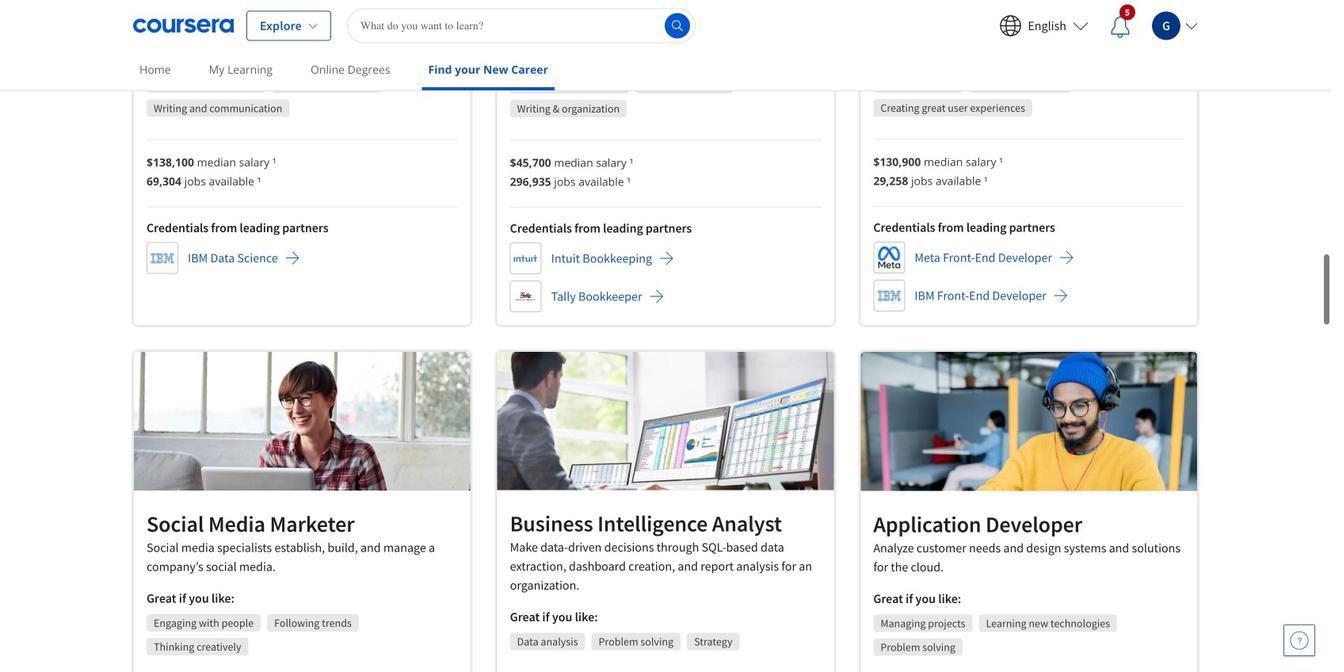Task type: describe. For each thing, give the bounding box(es) containing it.
application developer image
[[861, 352, 1198, 491]]

social media marketer image
[[134, 352, 471, 491]]

coursera image
[[133, 13, 234, 38]]



Task type: locate. For each thing, give the bounding box(es) containing it.
None search field
[[347, 8, 696, 43]]

help center image
[[1290, 631, 1310, 650]]

What do you want to learn? text field
[[347, 8, 696, 43]]



Task type: vqa. For each thing, say whether or not it's contained in the screenshot.
2nd Coursera from the bottom
no



